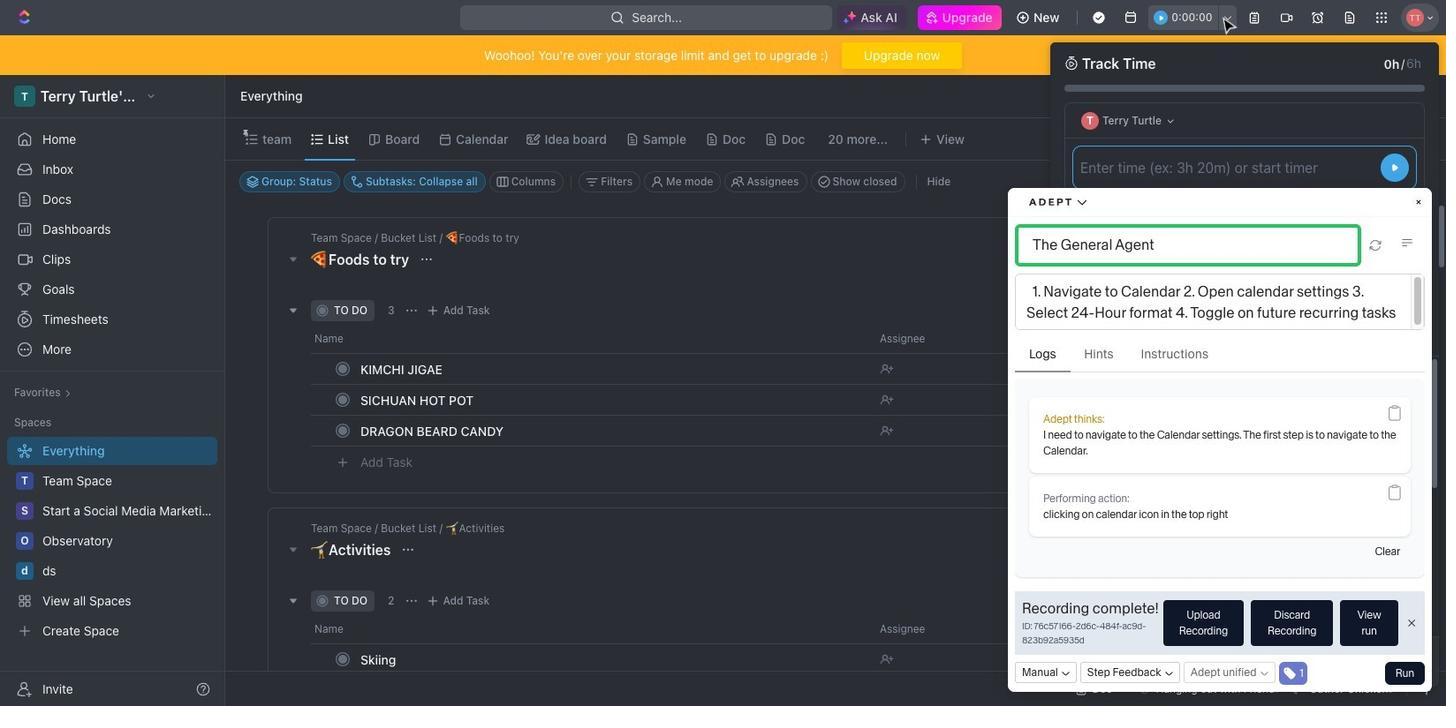 Task type: vqa. For each thing, say whether or not it's contained in the screenshot.
tree
yes



Task type: describe. For each thing, give the bounding box(es) containing it.
drumstick bite image
[[1294, 684, 1305, 695]]

team space, , element
[[16, 473, 34, 490]]

sidebar navigation
[[0, 75, 229, 707]]

terry turtle, , element
[[1082, 112, 1099, 129]]

tree inside sidebar navigation
[[7, 437, 217, 646]]

terry turtle's workspace, , element
[[14, 86, 35, 107]]



Task type: locate. For each thing, give the bounding box(es) containing it.
start a social media marketing agency, , element
[[16, 503, 34, 520]]

Enter time (ex: 3h 20m) or start timer text field
[[1081, 159, 1381, 177]]

Search tasks... text field
[[1259, 169, 1436, 195]]

observatory, , element
[[16, 533, 34, 551]]

tree
[[7, 437, 217, 646]]

ds, , element
[[16, 563, 34, 581]]



